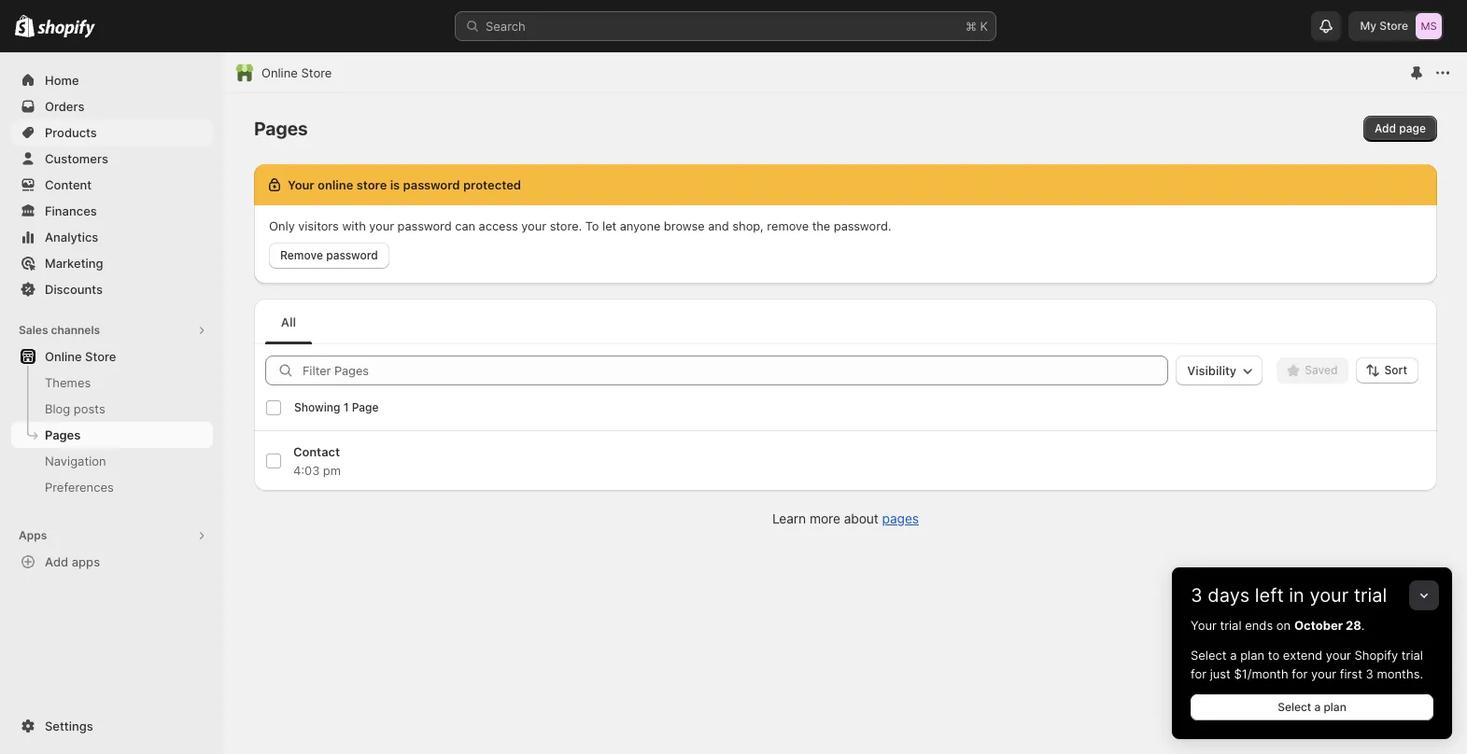 Task type: locate. For each thing, give the bounding box(es) containing it.
add
[[45, 555, 68, 570]]

select up just
[[1191, 648, 1227, 663]]

first
[[1340, 667, 1362, 682]]

3 up your
[[1191, 585, 1203, 607]]

1 vertical spatial select
[[1278, 700, 1311, 714]]

3 right first
[[1366, 667, 1374, 682]]

0 vertical spatial a
[[1230, 648, 1237, 663]]

1 for from the left
[[1191, 667, 1207, 682]]

select for select a plan
[[1278, 700, 1311, 714]]

add apps button
[[11, 549, 213, 575]]

0 horizontal spatial for
[[1191, 667, 1207, 682]]

2 vertical spatial trial
[[1402, 648, 1423, 663]]

a inside 'select a plan to extend your shopify trial for just $1/month for your first 3 months.'
[[1230, 648, 1237, 663]]

1 vertical spatial trial
[[1220, 618, 1242, 633]]

analytics
[[45, 230, 98, 245]]

sales channels button
[[11, 318, 213, 344]]

1 horizontal spatial online store
[[262, 65, 332, 80]]

online
[[262, 65, 298, 80], [45, 349, 82, 364]]

select inside 'select a plan to extend your shopify trial for just $1/month for your first 3 months.'
[[1191, 648, 1227, 663]]

1 horizontal spatial for
[[1292, 667, 1308, 682]]

for
[[1191, 667, 1207, 682], [1292, 667, 1308, 682]]

plan down first
[[1324, 700, 1347, 714]]

for left just
[[1191, 667, 1207, 682]]

search
[[486, 19, 526, 34]]

1 horizontal spatial select
[[1278, 700, 1311, 714]]

0 horizontal spatial select
[[1191, 648, 1227, 663]]

select for select a plan to extend your shopify trial for just $1/month for your first 3 months.
[[1191, 648, 1227, 663]]

preferences link
[[11, 474, 213, 501]]

trial right your
[[1220, 618, 1242, 633]]

select down 'select a plan to extend your shopify trial for just $1/month for your first 3 months.'
[[1278, 700, 1311, 714]]

settings
[[45, 719, 93, 734]]

online store link down channels
[[11, 344, 213, 370]]

plan inside 'select a plan to extend your shopify trial for just $1/month for your first 3 months.'
[[1240, 648, 1265, 663]]

products
[[45, 125, 97, 140]]

your inside 'dropdown button'
[[1310, 585, 1349, 607]]

0 horizontal spatial a
[[1230, 648, 1237, 663]]

your up october
[[1310, 585, 1349, 607]]

trial inside 'dropdown button'
[[1354, 585, 1387, 607]]

on
[[1277, 618, 1291, 633]]

customers
[[45, 151, 108, 166]]

channels
[[51, 323, 100, 337]]

3
[[1191, 585, 1203, 607], [1366, 667, 1374, 682]]

extend
[[1283, 648, 1323, 663]]

a for select a plan to extend your shopify trial for just $1/month for your first 3 months.
[[1230, 648, 1237, 663]]

online store right online store icon
[[262, 65, 332, 80]]

0 vertical spatial plan
[[1240, 648, 1265, 663]]

3 days left in your trial element
[[1172, 616, 1452, 740]]

2 for from the left
[[1292, 667, 1308, 682]]

1 vertical spatial online store link
[[11, 344, 213, 370]]

online store link right online store icon
[[262, 64, 332, 82]]

orders
[[45, 99, 84, 114]]

2 vertical spatial your
[[1311, 667, 1337, 682]]

plan up the $1/month
[[1240, 648, 1265, 663]]

store right my at the right top of the page
[[1380, 19, 1408, 33]]

1 vertical spatial plan
[[1324, 700, 1347, 714]]

2 horizontal spatial trial
[[1402, 648, 1423, 663]]

my
[[1360, 19, 1377, 33]]

0 horizontal spatial plan
[[1240, 648, 1265, 663]]

0 vertical spatial store
[[1380, 19, 1408, 33]]

3 days left in your trial
[[1191, 585, 1387, 607]]

2 vertical spatial store
[[85, 349, 116, 364]]

3 days left in your trial button
[[1172, 568, 1452, 607]]

select a plan
[[1278, 700, 1347, 714]]

1 horizontal spatial plan
[[1324, 700, 1347, 714]]

1 horizontal spatial 3
[[1366, 667, 1374, 682]]

your left first
[[1311, 667, 1337, 682]]

a for select a plan
[[1314, 700, 1321, 714]]

1 horizontal spatial trial
[[1354, 585, 1387, 607]]

plan inside 'select a plan' link
[[1324, 700, 1347, 714]]

0 vertical spatial online store link
[[262, 64, 332, 82]]

apps
[[19, 529, 47, 543]]

1 vertical spatial online
[[45, 349, 82, 364]]

settings link
[[11, 714, 213, 740]]

pages link
[[11, 422, 213, 448]]

shopify image
[[15, 15, 35, 37], [38, 19, 95, 38]]

0 vertical spatial trial
[[1354, 585, 1387, 607]]

store right online store icon
[[301, 65, 332, 80]]

finances
[[45, 204, 97, 219]]

1 vertical spatial online store
[[45, 349, 116, 364]]

pages
[[45, 428, 81, 443]]

posts
[[74, 402, 105, 417]]

1 horizontal spatial shopify image
[[38, 19, 95, 38]]

0 vertical spatial online
[[262, 65, 298, 80]]

online right online store icon
[[262, 65, 298, 80]]

1 vertical spatial store
[[301, 65, 332, 80]]

online store link
[[262, 64, 332, 82], [11, 344, 213, 370]]

online up themes at the left of the page
[[45, 349, 82, 364]]

0 horizontal spatial online store link
[[11, 344, 213, 370]]

0 vertical spatial 3
[[1191, 585, 1203, 607]]

online store down channels
[[45, 349, 116, 364]]

store
[[1380, 19, 1408, 33], [301, 65, 332, 80], [85, 349, 116, 364]]

0 horizontal spatial shopify image
[[15, 15, 35, 37]]

1 horizontal spatial a
[[1314, 700, 1321, 714]]

blog
[[45, 402, 70, 417]]

store up themes link on the left of page
[[85, 349, 116, 364]]

plan
[[1240, 648, 1265, 663], [1324, 700, 1347, 714]]

for down extend
[[1292, 667, 1308, 682]]

0 horizontal spatial trial
[[1220, 618, 1242, 633]]

1 vertical spatial a
[[1314, 700, 1321, 714]]

0 horizontal spatial 3
[[1191, 585, 1203, 607]]

themes link
[[11, 370, 213, 396]]

trial up .
[[1354, 585, 1387, 607]]

october
[[1294, 618, 1343, 633]]

a
[[1230, 648, 1237, 663], [1314, 700, 1321, 714]]

home
[[45, 73, 79, 88]]

to
[[1268, 648, 1280, 663]]

trial up months.
[[1402, 648, 1423, 663]]

select a plan link
[[1191, 695, 1434, 721]]

content link
[[11, 172, 213, 198]]

home link
[[11, 67, 213, 93]]

0 vertical spatial select
[[1191, 648, 1227, 663]]

a up just
[[1230, 648, 1237, 663]]

your up first
[[1326, 648, 1351, 663]]

1 vertical spatial 3
[[1366, 667, 1374, 682]]

blog posts
[[45, 402, 105, 417]]

navigation
[[45, 454, 106, 469]]

your
[[1310, 585, 1349, 607], [1326, 648, 1351, 663], [1311, 667, 1337, 682]]

trial
[[1354, 585, 1387, 607], [1220, 618, 1242, 633], [1402, 648, 1423, 663]]

online store
[[262, 65, 332, 80], [45, 349, 116, 364]]

0 vertical spatial your
[[1310, 585, 1349, 607]]

a down 'select a plan to extend your shopify trial for just $1/month for your first 3 months.'
[[1314, 700, 1321, 714]]

select
[[1191, 648, 1227, 663], [1278, 700, 1311, 714]]



Task type: describe. For each thing, give the bounding box(es) containing it.
themes
[[45, 375, 91, 390]]

28
[[1346, 618, 1361, 633]]

customers link
[[11, 146, 213, 172]]

marketing link
[[11, 250, 213, 276]]

preferences
[[45, 480, 114, 495]]

⌘ k
[[966, 19, 988, 34]]

plan for select a plan
[[1324, 700, 1347, 714]]

0 vertical spatial online store
[[262, 65, 332, 80]]

3 inside 'dropdown button'
[[1191, 585, 1203, 607]]

1 horizontal spatial store
[[301, 65, 332, 80]]

plan for select a plan to extend your shopify trial for just $1/month for your first 3 months.
[[1240, 648, 1265, 663]]

⌘
[[966, 19, 977, 34]]

shopify
[[1355, 648, 1398, 663]]

1 horizontal spatial online
[[262, 65, 298, 80]]

my store
[[1360, 19, 1408, 33]]

blog posts link
[[11, 396, 213, 422]]

online store image
[[235, 64, 254, 82]]

3 inside 'select a plan to extend your shopify trial for just $1/month for your first 3 months.'
[[1366, 667, 1374, 682]]

your
[[1191, 618, 1217, 633]]

analytics link
[[11, 224, 213, 250]]

just
[[1210, 667, 1231, 682]]

sales
[[19, 323, 48, 337]]

months.
[[1377, 667, 1423, 682]]

$1/month
[[1234, 667, 1289, 682]]

orders link
[[11, 93, 213, 120]]

ends
[[1245, 618, 1273, 633]]

k
[[980, 19, 988, 34]]

finances link
[[11, 198, 213, 224]]

add apps
[[45, 555, 100, 570]]

sales channels
[[19, 323, 100, 337]]

0 horizontal spatial online
[[45, 349, 82, 364]]

discounts
[[45, 282, 103, 297]]

marketing
[[45, 256, 103, 271]]

my store image
[[1416, 13, 1442, 39]]

1 horizontal spatial online store link
[[262, 64, 332, 82]]

in
[[1289, 585, 1305, 607]]

navigation link
[[11, 448, 213, 474]]

0 horizontal spatial online store
[[45, 349, 116, 364]]

apps
[[72, 555, 100, 570]]

trial inside 'select a plan to extend your shopify trial for just $1/month for your first 3 months.'
[[1402, 648, 1423, 663]]

products link
[[11, 120, 213, 146]]

select a plan to extend your shopify trial for just $1/month for your first 3 months.
[[1191, 648, 1423, 682]]

days
[[1208, 585, 1250, 607]]

your trial ends on october 28 .
[[1191, 618, 1365, 633]]

left
[[1255, 585, 1284, 607]]

1 vertical spatial your
[[1326, 648, 1351, 663]]

0 horizontal spatial store
[[85, 349, 116, 364]]

2 horizontal spatial store
[[1380, 19, 1408, 33]]

content
[[45, 177, 92, 192]]

.
[[1361, 618, 1365, 633]]

discounts link
[[11, 276, 213, 303]]

apps button
[[11, 523, 213, 549]]



Task type: vqa. For each thing, say whether or not it's contained in the screenshot.
Analytics Link
yes



